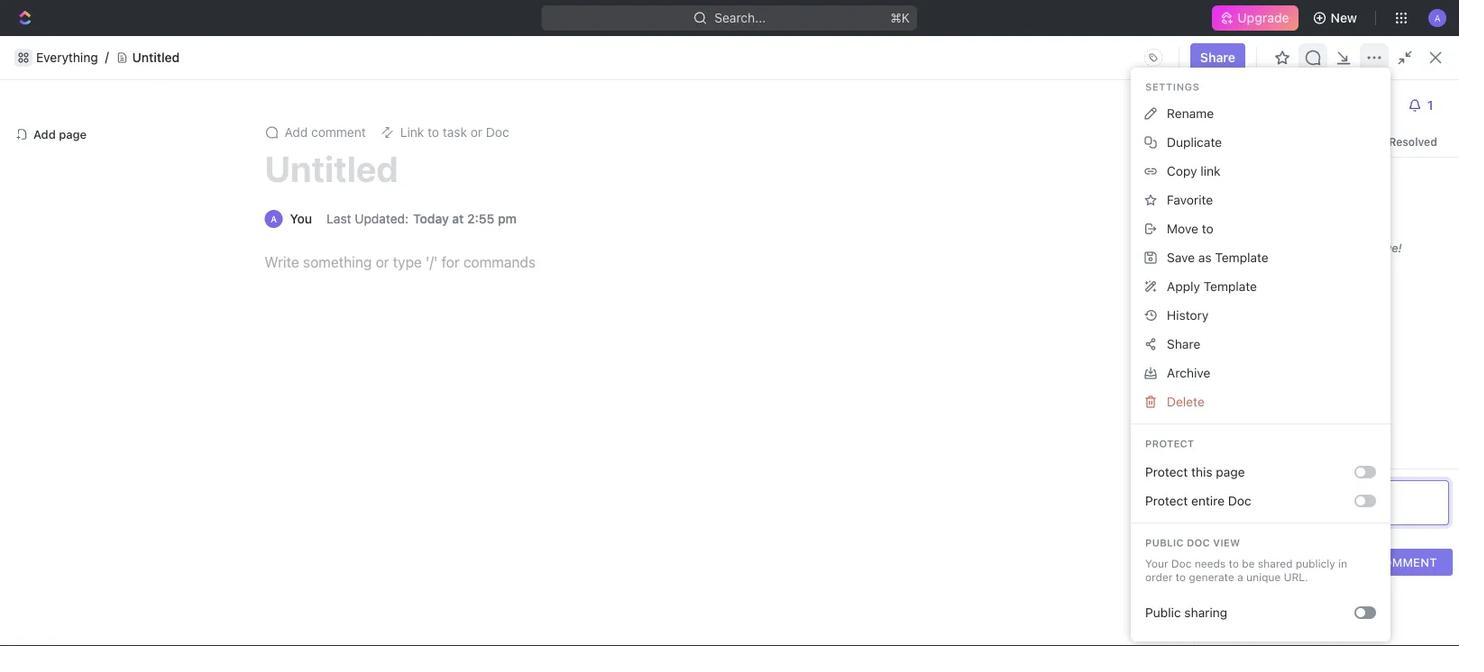 Task type: vqa. For each thing, say whether or not it's contained in the screenshot.
rightmost By
yes



Task type: describe. For each thing, give the bounding box(es) containing it.
favorite button
[[1138, 186, 1383, 215]]

on
[[1331, 241, 1345, 255]]

date
[[1171, 353, 1195, 366]]

1 here. from the left
[[560, 256, 585, 268]]

1 horizontal spatial untitled
[[265, 147, 398, 190]]

comments
[[1271, 241, 1328, 255]]

1 horizontal spatial docs
[[481, 256, 507, 268]]

0 horizontal spatial docs
[[302, 77, 332, 92]]

duplicate
[[1167, 135, 1222, 150]]

4 cell from the left
[[807, 373, 1016, 406]]

shared
[[1258, 558, 1293, 570]]

0 vertical spatial share
[[1200, 50, 1235, 65]]

save as template
[[1167, 250, 1269, 265]]

resolved
[[1389, 135, 1437, 148]]

0 vertical spatial untitled
[[132, 50, 180, 65]]

move to
[[1167, 221, 1214, 236]]

a
[[1237, 571, 1243, 584]]

want
[[583, 42, 612, 57]]

date viewed row
[[291, 344, 1459, 374]]

pm
[[498, 211, 517, 226]]

1 horizontal spatial you
[[1254, 256, 1272, 268]]

opened
[[440, 256, 478, 268]]

created
[[1088, 150, 1142, 167]]

rename
[[1167, 106, 1214, 121]]

7 cell from the left
[[1449, 373, 1459, 406]]

needs
[[1195, 558, 1226, 570]]

view
[[1213, 537, 1240, 549]]

recently
[[396, 256, 437, 268]]

copy link button
[[1138, 157, 1383, 186]]

link
[[1201, 164, 1221, 179]]

1 column header from the left
[[291, 344, 311, 374]]

2 column header from the left
[[311, 344, 627, 374]]

public for public doc view your doc needs to be shared publicly in order to generate a unique url.
[[1145, 537, 1184, 549]]

doc inside "button"
[[1417, 77, 1441, 92]]

move
[[1167, 221, 1198, 236]]

add for add comment
[[285, 125, 308, 140]]

everything link
[[36, 50, 98, 65]]

- cell
[[1161, 373, 1305, 406]]

do
[[538, 42, 555, 57]]

- table
[[291, 344, 1459, 406]]

all docs created by you will show here.
[[1152, 256, 1351, 268]]

everything
[[36, 50, 98, 65]]

last
[[327, 211, 351, 226]]

new for new
[[1331, 10, 1357, 25]]

no created by me docs image
[[1215, 183, 1287, 255]]

viewed
[[1198, 353, 1234, 366]]

to left be
[[1229, 558, 1239, 570]]

search...
[[715, 10, 766, 25]]

publicly
[[1296, 558, 1335, 570]]

5 column header from the left
[[1016, 344, 1161, 374]]

copy
[[1167, 164, 1197, 179]]

do you want to enable browser notifications? enable hide this
[[538, 42, 921, 57]]

date viewed column header
[[1161, 344, 1305, 374]]

2 cell from the left
[[311, 373, 627, 406]]

created by me
[[1088, 150, 1187, 167]]

move to button
[[1138, 215, 1383, 243]]

your recently opened docs will show here.
[[370, 256, 585, 268]]

apply
[[1167, 279, 1200, 294]]

url.
[[1284, 571, 1308, 584]]

no recent docs image
[[441, 183, 514, 255]]

home link
[[7, 115, 262, 143]]

protect this page
[[1145, 465, 1245, 480]]

enable
[[819, 42, 859, 57]]

archive button
[[1138, 359, 1383, 388]]

hide
[[868, 42, 895, 57]]

upgrade
[[1238, 10, 1289, 25]]

upgrade link
[[1212, 5, 1298, 31]]

save
[[1167, 250, 1195, 265]]

last updated: today at 2:55 pm
[[327, 211, 517, 226]]

comment
[[311, 125, 366, 140]]

copy link
[[1167, 164, 1221, 179]]

today
[[413, 211, 449, 226]]

home
[[43, 121, 78, 136]]

protect entire doc
[[1145, 494, 1251, 509]]

comment
[[1374, 556, 1437, 569]]

2:55
[[467, 211, 495, 226]]

all
[[1152, 256, 1165, 268]]

0 horizontal spatial this
[[899, 42, 921, 57]]

public doc view your doc needs to be shared publicly in order to generate a unique url.
[[1145, 537, 1347, 584]]

created
[[1197, 256, 1236, 268]]

history button
[[1138, 301, 1383, 330]]

to right "order"
[[1176, 571, 1186, 584]]

2 horizontal spatial docs
[[1168, 256, 1194, 268]]

unique
[[1246, 571, 1281, 584]]

3 column header from the left
[[627, 344, 807, 374]]

protect for protect entire doc
[[1145, 494, 1188, 509]]

recent
[[314, 150, 362, 167]]

apply template button
[[1138, 272, 1383, 301]]

be
[[1242, 558, 1255, 570]]

duplicate button
[[1138, 128, 1383, 157]]

rename button
[[1138, 99, 1383, 128]]



Task type: locate. For each thing, give the bounding box(es) containing it.
sidebar navigation
[[0, 63, 270, 647]]

protect up protect this page
[[1145, 438, 1194, 450]]

at
[[452, 211, 464, 226]]

comment button
[[1359, 549, 1453, 576]]

this
[[899, 42, 921, 57], [1348, 241, 1368, 255], [1191, 465, 1213, 480]]

docs up add comment
[[302, 77, 332, 92]]

your up "order"
[[1145, 558, 1168, 570]]

page down everything link
[[59, 128, 87, 141]]

column header
[[291, 344, 311, 374], [311, 344, 627, 374], [627, 344, 807, 374], [807, 344, 1016, 374], [1016, 344, 1161, 374]]

entire
[[1191, 494, 1225, 509]]

untitled down add comment
[[265, 147, 398, 190]]

0 horizontal spatial untitled
[[132, 50, 180, 65]]

this right hide in the right of the page
[[899, 42, 921, 57]]

settings
[[1145, 81, 1200, 93]]

new up the resolved
[[1388, 77, 1414, 92]]

this right on
[[1348, 241, 1368, 255]]

1 horizontal spatial will
[[1275, 256, 1292, 268]]

1 vertical spatial your
[[1145, 558, 1168, 570]]

will down pm
[[510, 256, 527, 268]]

2 horizontal spatial this
[[1348, 241, 1368, 255]]

0 vertical spatial new
[[1331, 10, 1357, 25]]

3 protect from the top
[[1145, 494, 1188, 509]]

protect for protect
[[1145, 438, 1194, 450]]

0 vertical spatial by
[[1146, 150, 1162, 167]]

2 vertical spatial protect
[[1145, 494, 1188, 509]]

0 vertical spatial this
[[899, 42, 921, 57]]

1 horizontal spatial by
[[1239, 256, 1251, 268]]

share down upgrade link
[[1200, 50, 1235, 65]]

add
[[285, 125, 308, 140], [33, 128, 56, 141]]

1 vertical spatial new
[[1388, 77, 1414, 92]]

2 here. from the left
[[1325, 256, 1351, 268]]

add comment
[[285, 125, 366, 140]]

share button
[[1138, 330, 1383, 359]]

to right want at the left of the page
[[615, 42, 627, 57]]

show right opened
[[530, 256, 556, 268]]

new for new doc
[[1388, 77, 1414, 92]]

generate
[[1189, 571, 1234, 584]]

2 vertical spatial this
[[1191, 465, 1213, 480]]

date viewed
[[1171, 353, 1234, 366]]

0 horizontal spatial new
[[1331, 10, 1357, 25]]

you
[[558, 42, 580, 57], [1254, 256, 1272, 268]]

notifications?
[[726, 42, 806, 57]]

page
[[59, 128, 87, 141], [1216, 465, 1245, 480]]

me
[[1166, 150, 1187, 167]]

1 show from the left
[[530, 256, 556, 268]]

public sharing
[[1145, 606, 1227, 620]]

protect for protect this page
[[1145, 465, 1188, 480]]

favorite
[[1167, 192, 1213, 207]]

0 vertical spatial public
[[1145, 537, 1184, 549]]

2 public from the top
[[1145, 606, 1181, 620]]

0 horizontal spatial here.
[[560, 256, 585, 268]]

cell
[[291, 373, 311, 406], [311, 373, 627, 406], [627, 373, 807, 406], [807, 373, 1016, 406], [1016, 373, 1161, 406], [1305, 373, 1449, 406], [1449, 373, 1459, 406]]

show
[[530, 256, 556, 268], [1295, 256, 1322, 268]]

page up entire
[[1216, 465, 1245, 480]]

⌘k
[[890, 10, 910, 25]]

Search by name... text field
[[1151, 309, 1378, 336]]

new right upgrade
[[1331, 10, 1357, 25]]

no comments on this page!
[[1252, 241, 1402, 255]]

1 vertical spatial this
[[1348, 241, 1368, 255]]

- row
[[291, 373, 1459, 406]]

browser
[[674, 42, 722, 57]]

1 vertical spatial by
[[1239, 256, 1251, 268]]

0 horizontal spatial page
[[59, 128, 87, 141]]

1 vertical spatial share
[[1167, 337, 1201, 352]]

1 horizontal spatial here.
[[1325, 256, 1351, 268]]

doc up the resolved
[[1417, 77, 1441, 92]]

doc right entire
[[1228, 494, 1251, 509]]

1 vertical spatial protect
[[1145, 465, 1188, 480]]

public for public sharing
[[1145, 606, 1181, 620]]

1 public from the top
[[1145, 537, 1184, 549]]

history
[[1167, 308, 1209, 323]]

1 vertical spatial page
[[1216, 465, 1245, 480]]

doc
[[1417, 77, 1441, 92], [1228, 494, 1251, 509], [1187, 537, 1210, 549], [1171, 558, 1192, 570]]

public
[[1145, 537, 1184, 549], [1145, 606, 1181, 620]]

public up "order"
[[1145, 537, 1184, 549]]

-
[[1171, 382, 1177, 397]]

5 cell from the left
[[1016, 373, 1161, 406]]

0 vertical spatial protect
[[1145, 438, 1194, 450]]

will
[[510, 256, 527, 268], [1275, 256, 1292, 268]]

6 cell from the left
[[1305, 373, 1449, 406]]

new doc
[[1388, 77, 1441, 92]]

protect down protect this page
[[1145, 494, 1188, 509]]

1 vertical spatial untitled
[[265, 147, 398, 190]]

1 horizontal spatial page
[[1216, 465, 1245, 480]]

apply template
[[1167, 279, 1257, 294]]

open
[[1217, 135, 1245, 148]]

delete
[[1167, 394, 1205, 409]]

template
[[1215, 250, 1269, 265], [1204, 279, 1257, 294]]

move to button
[[1138, 215, 1383, 243]]

archive
[[1167, 366, 1211, 381]]

your inside public doc view your doc needs to be shared publicly in order to generate a unique url.
[[1145, 558, 1168, 570]]

share
[[1200, 50, 1235, 65], [1167, 337, 1201, 352]]

0 vertical spatial you
[[558, 42, 580, 57]]

1 protect from the top
[[1145, 438, 1194, 450]]

protect up "protect entire doc"
[[1145, 465, 1188, 480]]

0 horizontal spatial show
[[530, 256, 556, 268]]

1 horizontal spatial show
[[1295, 256, 1322, 268]]

1 will from the left
[[510, 256, 527, 268]]

in
[[1338, 558, 1347, 570]]

save as template button
[[1138, 243, 1383, 272]]

doc up "order"
[[1171, 558, 1192, 570]]

doc up needs
[[1187, 537, 1210, 549]]

to
[[615, 42, 627, 57], [1202, 221, 1214, 236], [1229, 558, 1239, 570], [1176, 571, 1186, 584]]

to inside button
[[1202, 221, 1214, 236]]

0 horizontal spatial you
[[558, 42, 580, 57]]

docs right "all"
[[1168, 256, 1194, 268]]

updated:
[[355, 211, 409, 226]]

1 vertical spatial you
[[1254, 256, 1272, 268]]

1 cell from the left
[[291, 373, 311, 406]]

delete button
[[1138, 388, 1383, 417]]

by left me
[[1146, 150, 1162, 167]]

by right "created"
[[1239, 256, 1251, 268]]

by
[[1146, 150, 1162, 167], [1239, 256, 1251, 268]]

you right "do"
[[558, 42, 580, 57]]

enable
[[631, 42, 671, 57]]

add left comment
[[285, 125, 308, 140]]

untitled up 'home' link
[[132, 50, 180, 65]]

new doc button
[[1377, 70, 1452, 99]]

1 vertical spatial template
[[1204, 279, 1257, 294]]

sharing
[[1184, 606, 1227, 620]]

share inside 'button'
[[1167, 337, 1201, 352]]

order
[[1145, 571, 1173, 584]]

as
[[1198, 250, 1212, 265]]

no
[[1252, 241, 1268, 255]]

0 vertical spatial template
[[1215, 250, 1269, 265]]

1 horizontal spatial new
[[1388, 77, 1414, 92]]

1 horizontal spatial your
[[1145, 558, 1168, 570]]

0 vertical spatial your
[[370, 256, 393, 268]]

to right 'move'
[[1202, 221, 1214, 236]]

0 horizontal spatial will
[[510, 256, 527, 268]]

2 will from the left
[[1275, 256, 1292, 268]]

you down no
[[1254, 256, 1272, 268]]

4 column header from the left
[[807, 344, 1016, 374]]

2 show from the left
[[1295, 256, 1322, 268]]

new
[[1331, 10, 1357, 25], [1388, 77, 1414, 92]]

this up "protect entire doc"
[[1191, 465, 1213, 480]]

docs right opened
[[481, 256, 507, 268]]

2 protect from the top
[[1145, 465, 1188, 480]]

0 horizontal spatial add
[[33, 128, 56, 141]]

add down everything link
[[33, 128, 56, 141]]

new button
[[1305, 4, 1368, 32]]

0 horizontal spatial by
[[1146, 150, 1162, 167]]

1 vertical spatial public
[[1145, 606, 1181, 620]]

page!
[[1371, 241, 1402, 255]]

public inside public doc view your doc needs to be shared publicly in order to generate a unique url.
[[1145, 537, 1184, 549]]

1 horizontal spatial this
[[1191, 465, 1213, 480]]

show down 'comments'
[[1295, 256, 1322, 268]]

add for add page
[[33, 128, 56, 141]]

0 vertical spatial page
[[59, 128, 87, 141]]

comments
[[1208, 96, 1289, 115]]

public down "order"
[[1145, 606, 1181, 620]]

share up date
[[1167, 337, 1201, 352]]

add page
[[33, 128, 87, 141]]

1 horizontal spatial add
[[285, 125, 308, 140]]

new inside "button"
[[1331, 10, 1357, 25]]

your
[[370, 256, 393, 268], [1145, 558, 1168, 570]]

docs
[[302, 77, 332, 92], [481, 256, 507, 268], [1168, 256, 1194, 268]]

your left recently
[[370, 256, 393, 268]]

will down 'comments'
[[1275, 256, 1292, 268]]

3 cell from the left
[[627, 373, 807, 406]]

0 horizontal spatial your
[[370, 256, 393, 268]]

new inside "button"
[[1388, 77, 1414, 92]]

here.
[[560, 256, 585, 268], [1325, 256, 1351, 268]]



